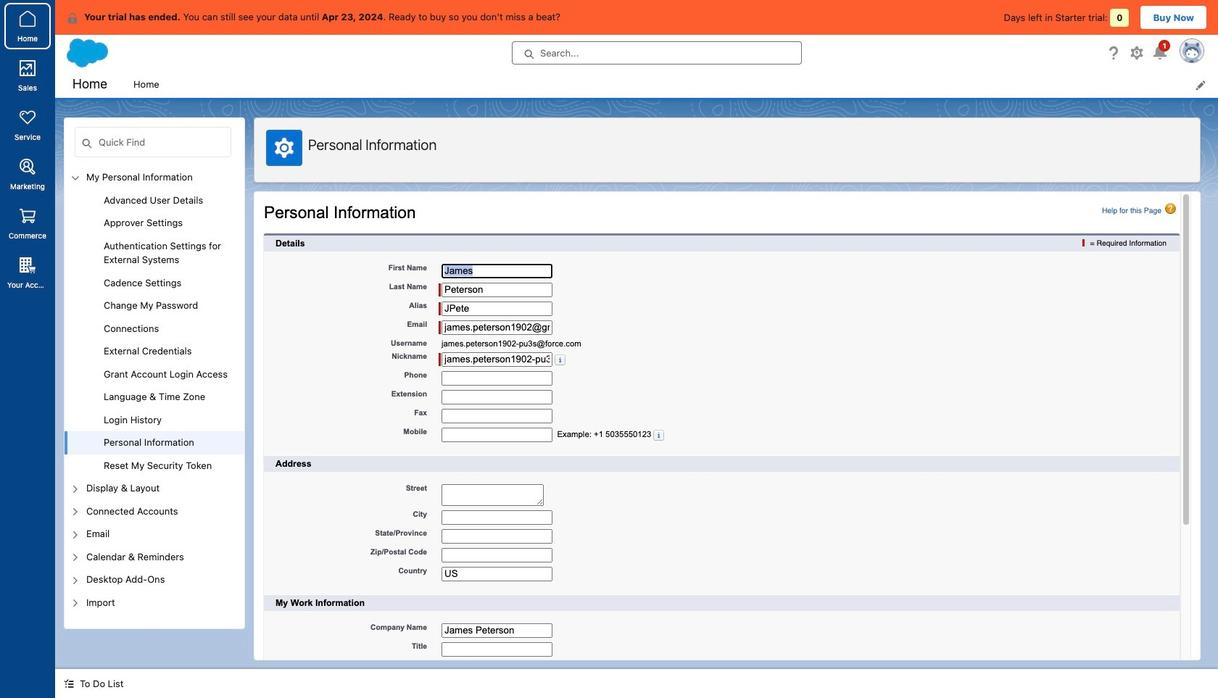 Task type: describe. For each thing, give the bounding box(es) containing it.
1 vertical spatial text default image
[[64, 679, 74, 689]]

personal information tree item
[[65, 432, 244, 455]]

my personal information tree item
[[65, 166, 244, 477]]

setup tree tree
[[65, 166, 244, 629]]



Task type: locate. For each thing, give the bounding box(es) containing it.
0 vertical spatial text default image
[[67, 12, 78, 24]]

list
[[125, 71, 1219, 98]]

text default image
[[67, 12, 78, 24], [64, 679, 74, 689]]

group
[[65, 189, 244, 477]]

Quick Find search field
[[75, 127, 231, 157]]



Task type: vqa. For each thing, say whether or not it's contained in the screenshot.
Company "Element"
no



